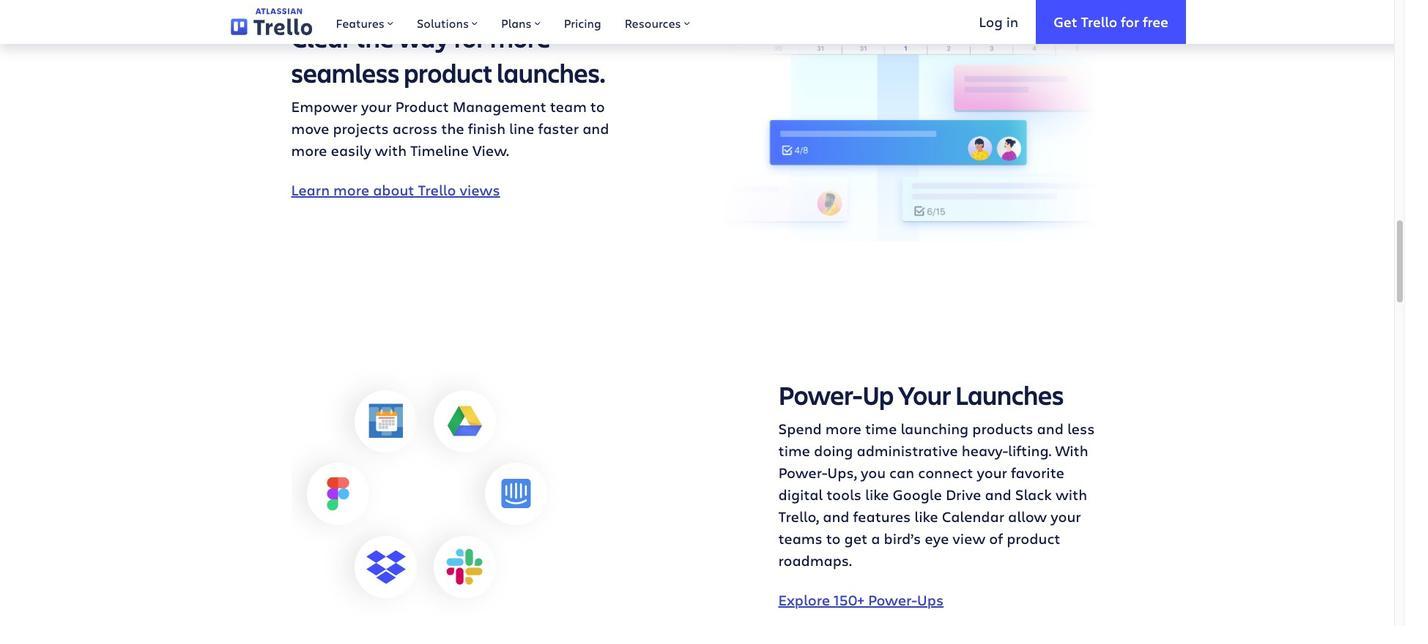 Task type: locate. For each thing, give the bounding box(es) containing it.
faster
[[538, 118, 579, 138]]

trello down timeline
[[418, 180, 456, 200]]

1 vertical spatial like
[[914, 507, 938, 526]]

and up lifting.
[[1037, 419, 1064, 439]]

0 horizontal spatial like
[[865, 485, 889, 504]]

up
[[862, 377, 894, 412]]

teams
[[778, 529, 822, 548]]

0 vertical spatial trello
[[1081, 12, 1117, 30]]

eye
[[925, 529, 949, 548]]

spend
[[778, 419, 822, 439]]

1 vertical spatial time
[[778, 441, 810, 460]]

1 horizontal spatial trello
[[1081, 12, 1117, 30]]

to right "team"
[[590, 96, 605, 116]]

and
[[583, 118, 609, 138], [1037, 419, 1064, 439], [985, 485, 1011, 504], [823, 507, 849, 526]]

trello right get
[[1081, 12, 1117, 30]]

line
[[509, 118, 534, 138]]

power- up spend
[[778, 377, 862, 412]]

view.
[[472, 140, 509, 160]]

1 vertical spatial the
[[441, 118, 464, 138]]

for inside clear the way for more seamless product launches. empower your product management team to move projects across the finish line faster and more easily with timeline view.
[[453, 19, 486, 55]]

and down "team"
[[583, 118, 609, 138]]

0 vertical spatial to
[[590, 96, 605, 116]]

0 vertical spatial product
[[404, 55, 493, 90]]

features button
[[324, 0, 405, 44]]

calendar
[[942, 507, 1004, 526]]

0 vertical spatial time
[[865, 419, 897, 439]]

the up timeline
[[441, 118, 464, 138]]

power-
[[778, 377, 862, 412], [778, 463, 827, 482], [868, 590, 917, 610]]

2 horizontal spatial your
[[1051, 507, 1081, 526]]

power- right 150+
[[868, 590, 917, 610]]

time down up
[[865, 419, 897, 439]]

like down google
[[914, 507, 938, 526]]

to
[[590, 96, 605, 116], [826, 529, 841, 548]]

product
[[404, 55, 493, 90], [1007, 529, 1060, 548]]

view
[[953, 529, 986, 548]]

log
[[979, 12, 1003, 30]]

more
[[490, 19, 550, 55], [291, 140, 327, 160], [333, 180, 369, 200], [825, 419, 861, 439]]

0 horizontal spatial product
[[404, 55, 493, 90]]

power- up digital
[[778, 463, 827, 482]]

explore 150+ power-ups link
[[778, 590, 944, 610]]

launches.
[[497, 55, 605, 90]]

more inside power-up your launches spend more time launching products and less time doing administrative heavy-lifting. with power-ups, you can connect your favorite digital tools like google drive and slack with trello, and features like calendar allow your teams to get a bird's eye view of product roadmaps.
[[825, 419, 861, 439]]

trello
[[1081, 12, 1117, 30], [418, 180, 456, 200]]

the
[[356, 19, 394, 55], [441, 118, 464, 138]]

projects
[[333, 118, 389, 138]]

team
[[550, 96, 587, 116]]

to left "get"
[[826, 529, 841, 548]]

1 vertical spatial product
[[1007, 529, 1060, 548]]

your right allow
[[1051, 507, 1081, 526]]

more up doing
[[825, 419, 861, 439]]

solutions button
[[405, 0, 489, 44]]

1 vertical spatial trello
[[418, 180, 456, 200]]

for inside get trello for free link
[[1121, 12, 1139, 30]]

tools
[[827, 485, 862, 504]]

clear the way for more seamless product launches. empower your product management team to move projects across the finish line faster and more easily with timeline view.
[[291, 19, 609, 160]]

0 horizontal spatial trello
[[418, 180, 456, 200]]

get trello for free
[[1054, 12, 1168, 30]]

learn more about trello views
[[291, 180, 500, 200]]

to inside power-up your launches spend more time launching products and less time doing administrative heavy-lifting. with power-ups, you can connect your favorite digital tools like google drive and slack with trello, and features like calendar allow your teams to get a bird's eye view of product roadmaps.
[[826, 529, 841, 548]]

the left way
[[356, 19, 394, 55]]

and down tools
[[823, 507, 849, 526]]

features
[[853, 507, 911, 526]]

of
[[989, 529, 1003, 548]]

with right slack on the bottom right
[[1056, 485, 1087, 504]]

connect
[[918, 463, 973, 482]]

your
[[361, 96, 392, 116], [977, 463, 1007, 482], [1051, 507, 1081, 526]]

launching
[[901, 419, 969, 439]]

for right way
[[453, 19, 486, 55]]

1 horizontal spatial with
[[1056, 485, 1087, 504]]

like
[[865, 485, 889, 504], [914, 507, 938, 526]]

0 horizontal spatial your
[[361, 96, 392, 116]]

resources button
[[613, 0, 702, 44]]

0 horizontal spatial the
[[356, 19, 394, 55]]

1 horizontal spatial for
[[1121, 12, 1139, 30]]

0 horizontal spatial for
[[453, 19, 486, 55]]

0 horizontal spatial to
[[590, 96, 605, 116]]

with inside power-up your launches spend more time launching products and less time doing administrative heavy-lifting. with power-ups, you can connect your favorite digital tools like google drive and slack with trello, and features like calendar allow your teams to get a bird's eye view of product roadmaps.
[[1056, 485, 1087, 504]]

1 vertical spatial to
[[826, 529, 841, 548]]

atlassian trello image
[[231, 8, 312, 36]]

more down move
[[291, 140, 327, 160]]

with
[[375, 140, 407, 160], [1056, 485, 1087, 504]]

0 vertical spatial your
[[361, 96, 392, 116]]

an illustration showing timeline view. image
[[709, 19, 1103, 241]]

time down spend
[[778, 441, 810, 460]]

seamless
[[291, 55, 399, 90]]

for
[[1121, 12, 1139, 30], [453, 19, 486, 55]]

0 vertical spatial with
[[375, 140, 407, 160]]

clear
[[291, 19, 351, 55]]

explore 150+ power-ups
[[778, 590, 944, 610]]

time
[[865, 419, 897, 439], [778, 441, 810, 460]]

like down you on the bottom of the page
[[865, 485, 889, 504]]

your down heavy- at the bottom right of page
[[977, 463, 1007, 482]]

and inside clear the way for more seamless product launches. empower your product management team to move projects across the finish line faster and more easily with timeline view.
[[583, 118, 609, 138]]

your up projects
[[361, 96, 392, 116]]

product up product
[[404, 55, 493, 90]]

1 horizontal spatial your
[[977, 463, 1007, 482]]

ups,
[[827, 463, 857, 482]]

1 horizontal spatial to
[[826, 529, 841, 548]]

to inside clear the way for more seamless product launches. empower your product management team to move projects across the finish line faster and more easily with timeline view.
[[590, 96, 605, 116]]

1 vertical spatial with
[[1056, 485, 1087, 504]]

1 horizontal spatial the
[[441, 118, 464, 138]]

power-up your launches spend more time launching products and less time doing administrative heavy-lifting. with power-ups, you can connect your favorite digital tools like google drive and slack with trello, and features like calendar allow your teams to get a bird's eye view of product roadmaps.
[[778, 377, 1095, 570]]

with down across
[[375, 140, 407, 160]]

explore
[[778, 590, 830, 610]]

easily
[[331, 140, 371, 160]]

1 horizontal spatial product
[[1007, 529, 1060, 548]]

empower
[[291, 96, 358, 116]]

slack
[[1015, 485, 1052, 504]]

0 horizontal spatial with
[[375, 140, 407, 160]]

more down easily
[[333, 180, 369, 200]]

2 vertical spatial your
[[1051, 507, 1081, 526]]

pricing
[[564, 15, 601, 31]]

with
[[1055, 441, 1088, 460]]

1 horizontal spatial time
[[865, 419, 897, 439]]

doing
[[814, 441, 853, 460]]

product down allow
[[1007, 529, 1060, 548]]

for left free
[[1121, 12, 1139, 30]]

and up calendar
[[985, 485, 1011, 504]]



Task type: vqa. For each thing, say whether or not it's contained in the screenshot.
project
no



Task type: describe. For each thing, give the bounding box(es) containing it.
1 vertical spatial your
[[977, 463, 1007, 482]]

2 vertical spatial power-
[[868, 590, 917, 610]]

plans
[[501, 15, 532, 31]]

get trello for free link
[[1036, 0, 1186, 44]]

bird's
[[884, 529, 921, 548]]

can
[[889, 463, 914, 482]]

trello inside get trello for free link
[[1081, 12, 1117, 30]]

1 vertical spatial power-
[[778, 463, 827, 482]]

log in link
[[961, 0, 1036, 44]]

ups
[[917, 590, 944, 610]]

digital
[[778, 485, 823, 504]]

move
[[291, 118, 329, 138]]

product inside clear the way for more seamless product launches. empower your product management team to move projects across the finish line faster and more easily with timeline view.
[[404, 55, 493, 90]]

log in
[[979, 12, 1018, 30]]

lifting.
[[1008, 441, 1052, 460]]

management
[[453, 96, 546, 116]]

pricing link
[[552, 0, 613, 44]]

product
[[395, 96, 449, 116]]

free
[[1143, 12, 1168, 30]]

products
[[972, 419, 1033, 439]]

plans button
[[489, 0, 552, 44]]

you
[[861, 463, 886, 482]]

0 vertical spatial the
[[356, 19, 394, 55]]

1 horizontal spatial like
[[914, 507, 938, 526]]

your inside clear the way for more seamless product launches. empower your product management team to move projects across the finish line faster and more easily with timeline view.
[[361, 96, 392, 116]]

get
[[1054, 12, 1077, 30]]

0 vertical spatial power-
[[778, 377, 862, 412]]

more left pricing
[[490, 19, 550, 55]]

heavy-
[[962, 441, 1008, 460]]

0 vertical spatial like
[[865, 485, 889, 504]]

about
[[373, 180, 414, 200]]

launches
[[955, 377, 1064, 412]]

a
[[871, 529, 880, 548]]

less
[[1067, 419, 1095, 439]]

a graphic illustrating some of the apps and power-ups useful in product management that trello can connect with. image
[[291, 359, 562, 626]]

administrative
[[857, 441, 958, 460]]

views
[[460, 180, 500, 200]]

0 horizontal spatial time
[[778, 441, 810, 460]]

drive
[[946, 485, 981, 504]]

favorite
[[1011, 463, 1064, 482]]

solutions
[[417, 15, 469, 31]]

learn more about trello views link
[[291, 180, 500, 200]]

get
[[844, 529, 868, 548]]

learn
[[291, 180, 330, 200]]

with inside clear the way for more seamless product launches. empower your product management team to move projects across the finish line faster and more easily with timeline view.
[[375, 140, 407, 160]]

timeline
[[410, 140, 469, 160]]

features
[[336, 15, 385, 31]]

trello,
[[778, 507, 819, 526]]

google
[[893, 485, 942, 504]]

150+
[[834, 590, 864, 610]]

finish
[[468, 118, 506, 138]]

allow
[[1008, 507, 1047, 526]]

in
[[1006, 12, 1018, 30]]

way
[[398, 19, 449, 55]]

roadmaps.
[[778, 551, 852, 570]]

product inside power-up your launches spend more time launching products and less time doing administrative heavy-lifting. with power-ups, you can connect your favorite digital tools like google drive and slack with trello, and features like calendar allow your teams to get a bird's eye view of product roadmaps.
[[1007, 529, 1060, 548]]

across
[[392, 118, 437, 138]]

your
[[898, 377, 951, 412]]

resources
[[625, 15, 681, 31]]



